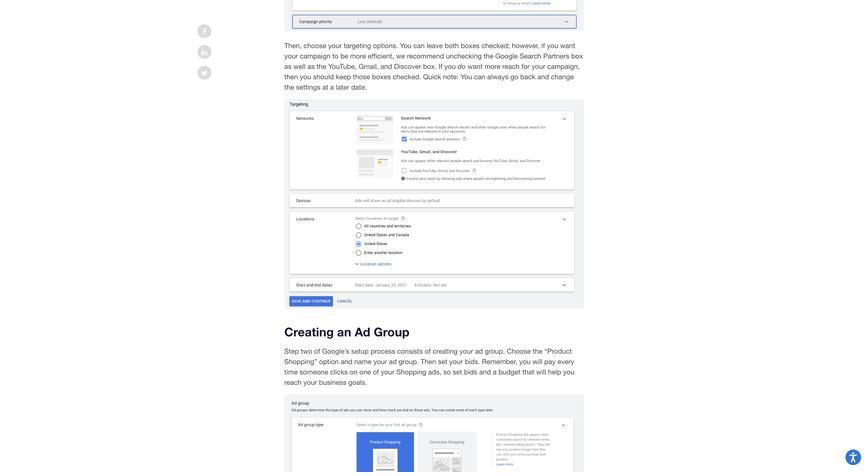 Task type: describe. For each thing, give the bounding box(es) containing it.
boxes inside want more reach for your campaign, then you should keep those boxes checked. quick note: you can always go back and change the settings at a later date.
[[372, 73, 391, 81]]

those
[[353, 73, 370, 81]]

then
[[284, 73, 298, 81]]

for
[[522, 62, 530, 70]]

0 horizontal spatial set
[[438, 358, 448, 366]]

goals.
[[349, 379, 367, 387]]

unchecking
[[446, 52, 482, 60]]

1 as from the left
[[284, 62, 292, 70]]

one
[[360, 368, 371, 376]]

campaign
[[300, 52, 331, 60]]

ad
[[355, 325, 371, 340]]

creating an ad group
[[284, 325, 410, 340]]

and up "on" in the bottom left of the page
[[341, 358, 353, 366]]

consists
[[397, 348, 423, 356]]

twitter image
[[201, 70, 208, 77]]

someone
[[300, 368, 328, 376]]

help
[[548, 368, 562, 376]]

remember,
[[482, 358, 518, 366]]

do
[[458, 62, 466, 70]]

step
[[284, 348, 299, 356]]

at
[[323, 83, 328, 91]]

pay
[[545, 358, 556, 366]]

campaign,
[[548, 62, 580, 70]]

to
[[333, 52, 339, 60]]

"product
[[545, 348, 572, 356]]

a inside step two of google's setup process consists of creating your ad group. choose the "product shopping" option and name your ad group. then set your bids. remember, you will pay every time someone clicks on one of your shopping ads, so set bids and a budget that will help you reach your business goals.
[[493, 368, 497, 376]]

creating
[[433, 348, 458, 356]]

then
[[421, 358, 436, 366]]

leave
[[427, 42, 443, 50]]

recommend
[[407, 52, 444, 60]]

the inside want more reach for your campaign, then you should keep those boxes checked. quick note: you can always go back and change the settings at a later date.
[[284, 83, 294, 91]]

bids
[[464, 368, 478, 376]]

choose
[[507, 348, 531, 356]]

well
[[294, 62, 306, 70]]

screenshot of google shopping campaign ad group. image
[[284, 395, 584, 473]]

note:
[[443, 73, 459, 81]]

so
[[444, 368, 451, 376]]

google's
[[322, 348, 350, 356]]

gmail,
[[359, 62, 379, 70]]

the up should
[[317, 62, 326, 70]]

name
[[354, 358, 372, 366]]

you inside then, choose your targeting options. you can leave both boxes checked; however, if you want your campaign to be more efficient, we recommend unchecking the google search partners box as well as the youtube, gmail, and discover box. if you
[[400, 42, 412, 50]]

time
[[284, 368, 298, 376]]

screenshot of google shopping campaign targeting. image
[[284, 99, 584, 309]]

date.
[[351, 83, 367, 91]]

then, choose your targeting options. you can leave both boxes checked; however, if you want your campaign to be more efficient, we recommend unchecking the google search partners box as well as the youtube, gmail, and discover box. if you
[[284, 42, 583, 70]]

keep
[[336, 73, 351, 81]]

2 as from the left
[[308, 62, 315, 70]]

if
[[439, 62, 443, 70]]

open accessibe: accessibility options, statement and help image
[[850, 453, 858, 463]]

change
[[551, 73, 574, 81]]

checked;
[[482, 42, 510, 50]]

that
[[523, 368, 535, 376]]

want more reach for your campaign, then you should keep those boxes checked. quick note: you can always go back and change the settings at a later date.
[[284, 62, 580, 91]]



Task type: vqa. For each thing, say whether or not it's contained in the screenshot.
the "on" to the left
no



Task type: locate. For each thing, give the bounding box(es) containing it.
a right at
[[330, 83, 334, 91]]

ad up bids.
[[475, 348, 483, 356]]

and inside then, choose your targeting options. you can leave both boxes checked; however, if you want your campaign to be more efficient, we recommend unchecking the google search partners box as well as the youtube, gmail, and discover box. if you
[[381, 62, 392, 70]]

1 horizontal spatial want
[[560, 42, 575, 50]]

always
[[488, 73, 509, 81]]

0 vertical spatial a
[[330, 83, 334, 91]]

business
[[319, 379, 347, 387]]

we
[[396, 52, 405, 60]]

reach inside step two of google's setup process consists of creating your ad group. choose the "product shopping" option and name your ad group. then set your bids. remember, you will pay every time someone clicks on one of your shopping ads, so set bids and a budget that will help you reach your business goals.
[[284, 379, 302, 387]]

more
[[350, 52, 366, 60], [485, 62, 501, 70]]

if
[[542, 42, 545, 50]]

choose
[[304, 42, 326, 50]]

group. down consists
[[399, 358, 419, 366]]

0 horizontal spatial group.
[[399, 358, 419, 366]]

0 vertical spatial can
[[414, 42, 425, 50]]

of right two
[[314, 348, 320, 356]]

ad
[[475, 348, 483, 356], [389, 358, 397, 366]]

1 horizontal spatial can
[[474, 73, 486, 81]]

box
[[572, 52, 583, 60]]

you up we
[[400, 42, 412, 50]]

checked.
[[393, 73, 421, 81]]

0 vertical spatial reach
[[503, 62, 520, 70]]

0 vertical spatial ad
[[475, 348, 483, 356]]

every
[[558, 358, 575, 366]]

a down "remember,"
[[493, 368, 497, 376]]

budget
[[499, 368, 521, 376]]

you down the do
[[461, 73, 472, 81]]

your inside want more reach for your campaign, then you should keep those boxes checked. quick note: you can always go back and change the settings at a later date.
[[532, 62, 546, 70]]

1 vertical spatial you
[[461, 73, 472, 81]]

can up recommend
[[414, 42, 425, 50]]

the inside step two of google's setup process consists of creating your ad group. choose the "product shopping" option and name your ad group. then set your bids. remember, you will pay every time someone clicks on one of your shopping ads, so set bids and a budget that will help you reach your business goals.
[[533, 348, 543, 356]]

1 vertical spatial can
[[474, 73, 486, 81]]

0 vertical spatial boxes
[[461, 42, 480, 50]]

google
[[496, 52, 518, 60]]

boxes inside then, choose your targeting options. you can leave both boxes checked; however, if you want your campaign to be more efficient, we recommend unchecking the google search partners box as well as the youtube, gmail, and discover box. if you
[[461, 42, 480, 50]]

set
[[438, 358, 448, 366], [453, 368, 462, 376]]

want up box on the top right of the page
[[560, 42, 575, 50]]

settings
[[296, 83, 321, 91]]

boxes up unchecking
[[461, 42, 480, 50]]

shopping"
[[284, 358, 317, 366]]

boxes down gmail,
[[372, 73, 391, 81]]

0 vertical spatial will
[[533, 358, 543, 366]]

want inside want more reach for your campaign, then you should keep those boxes checked. quick note: you can always go back and change the settings at a later date.
[[468, 62, 483, 70]]

option
[[319, 358, 339, 366]]

can inside want more reach for your campaign, then you should keep those boxes checked. quick note: you can always go back and change the settings at a later date.
[[474, 73, 486, 81]]

both
[[445, 42, 459, 50]]

the
[[484, 52, 494, 60], [317, 62, 326, 70], [284, 83, 294, 91], [533, 348, 543, 356]]

want
[[560, 42, 575, 50], [468, 62, 483, 70]]

1 horizontal spatial as
[[308, 62, 315, 70]]

bids.
[[465, 358, 480, 366]]

of up then on the bottom of page
[[425, 348, 431, 356]]

an
[[337, 325, 351, 340]]

of right one
[[373, 368, 379, 376]]

can left always
[[474, 73, 486, 81]]

want inside then, choose your targeting options. you can leave both boxes checked; however, if you want your campaign to be more efficient, we recommend unchecking the google search partners box as well as the youtube, gmail, and discover box. if you
[[560, 42, 575, 50]]

1 vertical spatial set
[[453, 368, 462, 376]]

0 horizontal spatial of
[[314, 348, 320, 356]]

shopping
[[397, 368, 427, 376]]

as up then
[[284, 62, 292, 70]]

set down creating
[[438, 358, 448, 366]]

a
[[330, 83, 334, 91], [493, 368, 497, 376]]

0 horizontal spatial more
[[350, 52, 366, 60]]

creating
[[284, 325, 334, 340]]

step two of google's setup process consists of creating your ad group. choose the "product shopping" option and name your ad group. then set your bids. remember, you will pay every time someone clicks on one of your shopping ads, so set bids and a budget that will help you reach your business goals.
[[284, 348, 575, 387]]

quick
[[423, 73, 441, 81]]

go
[[511, 73, 519, 81]]

you inside want more reach for your campaign, then you should keep those boxes checked. quick note: you can always go back and change the settings at a later date.
[[300, 73, 311, 81]]

and
[[381, 62, 392, 70], [538, 73, 549, 81], [341, 358, 353, 366], [479, 368, 491, 376]]

ads,
[[428, 368, 442, 376]]

setup
[[352, 348, 369, 356]]

and down the efficient,
[[381, 62, 392, 70]]

1 horizontal spatial set
[[453, 368, 462, 376]]

process
[[371, 348, 395, 356]]

a inside want more reach for your campaign, then you should keep those boxes checked. quick note: you can always go back and change the settings at a later date.
[[330, 83, 334, 91]]

will left pay
[[533, 358, 543, 366]]

search
[[520, 52, 542, 60]]

1 horizontal spatial ad
[[475, 348, 483, 356]]

targeting
[[344, 42, 371, 50]]

screenshot of google shopping campaign bidding and budget. image
[[284, 0, 584, 31]]

back
[[521, 73, 536, 81]]

as
[[284, 62, 292, 70], [308, 62, 315, 70]]

clicks
[[330, 368, 348, 376]]

on
[[350, 368, 358, 376]]

the right choose
[[533, 348, 543, 356]]

1 vertical spatial a
[[493, 368, 497, 376]]

options.
[[373, 42, 398, 50]]

1 horizontal spatial reach
[[503, 62, 520, 70]]

efficient,
[[368, 52, 394, 60]]

1 vertical spatial reach
[[284, 379, 302, 387]]

discover
[[394, 62, 421, 70]]

0 vertical spatial set
[[438, 358, 448, 366]]

of
[[314, 348, 320, 356], [425, 348, 431, 356], [373, 368, 379, 376]]

can
[[414, 42, 425, 50], [474, 73, 486, 81]]

your
[[328, 42, 342, 50], [284, 52, 298, 60], [532, 62, 546, 70], [460, 348, 473, 356], [374, 358, 387, 366], [450, 358, 463, 366], [381, 368, 395, 376], [304, 379, 317, 387]]

0 horizontal spatial boxes
[[372, 73, 391, 81]]

0 horizontal spatial as
[[284, 62, 292, 70]]

more inside want more reach for your campaign, then you should keep those boxes checked. quick note: you can always go back and change the settings at a later date.
[[485, 62, 501, 70]]

2 horizontal spatial of
[[425, 348, 431, 356]]

1 horizontal spatial boxes
[[461, 42, 480, 50]]

1 vertical spatial group.
[[399, 358, 419, 366]]

reach down time
[[284, 379, 302, 387]]

0 vertical spatial you
[[400, 42, 412, 50]]

0 horizontal spatial want
[[468, 62, 483, 70]]

boxes
[[461, 42, 480, 50], [372, 73, 391, 81]]

set right so
[[453, 368, 462, 376]]

0 horizontal spatial reach
[[284, 379, 302, 387]]

two
[[301, 348, 312, 356]]

you
[[400, 42, 412, 50], [461, 73, 472, 81]]

1 vertical spatial want
[[468, 62, 483, 70]]

reach inside want more reach for your campaign, then you should keep those boxes checked. quick note: you can always go back and change the settings at a later date.
[[503, 62, 520, 70]]

more inside then, choose your targeting options. you can leave both boxes checked; however, if you want your campaign to be more efficient, we recommend unchecking the google search partners box as well as the youtube, gmail, and discover box. if you
[[350, 52, 366, 60]]

the down checked;
[[484, 52, 494, 60]]

linkedin image
[[202, 49, 208, 56]]

1 vertical spatial will
[[537, 368, 546, 376]]

0 horizontal spatial a
[[330, 83, 334, 91]]

then,
[[284, 42, 302, 50]]

box.
[[423, 62, 437, 70]]

0 horizontal spatial you
[[400, 42, 412, 50]]

can inside then, choose your targeting options. you can leave both boxes checked; however, if you want your campaign to be more efficient, we recommend unchecking the google search partners box as well as the youtube, gmail, and discover box. if you
[[414, 42, 425, 50]]

0 vertical spatial more
[[350, 52, 366, 60]]

0 horizontal spatial ad
[[389, 358, 397, 366]]

you inside want more reach for your campaign, then you should keep those boxes checked. quick note: you can always go back and change the settings at a later date.
[[461, 73, 472, 81]]

ad down the process
[[389, 358, 397, 366]]

the down then
[[284, 83, 294, 91]]

group.
[[485, 348, 505, 356], [399, 358, 419, 366]]

will right that
[[537, 368, 546, 376]]

and right bids
[[479, 368, 491, 376]]

later
[[336, 83, 349, 91]]

group
[[374, 325, 410, 340]]

youtube,
[[328, 62, 357, 70]]

you
[[547, 42, 559, 50], [445, 62, 456, 70], [300, 73, 311, 81], [520, 358, 531, 366], [563, 368, 575, 376]]

1 horizontal spatial of
[[373, 368, 379, 376]]

be
[[341, 52, 348, 60]]

and inside want more reach for your campaign, then you should keep those boxes checked. quick note: you can always go back and change the settings at a later date.
[[538, 73, 549, 81]]

0 horizontal spatial can
[[414, 42, 425, 50]]

group. up "remember,"
[[485, 348, 505, 356]]

partners
[[544, 52, 570, 60]]

0 vertical spatial want
[[560, 42, 575, 50]]

will
[[533, 358, 543, 366], [537, 368, 546, 376]]

and right back
[[538, 73, 549, 81]]

however,
[[512, 42, 540, 50]]

1 vertical spatial boxes
[[372, 73, 391, 81]]

as down campaign
[[308, 62, 315, 70]]

reach
[[503, 62, 520, 70], [284, 379, 302, 387]]

1 horizontal spatial more
[[485, 62, 501, 70]]

1 horizontal spatial a
[[493, 368, 497, 376]]

1 horizontal spatial group.
[[485, 348, 505, 356]]

should
[[313, 73, 334, 81]]

1 vertical spatial more
[[485, 62, 501, 70]]

want right the do
[[468, 62, 483, 70]]

1 horizontal spatial you
[[461, 73, 472, 81]]

1 vertical spatial ad
[[389, 358, 397, 366]]

0 vertical spatial group.
[[485, 348, 505, 356]]

more up always
[[485, 62, 501, 70]]

more down targeting
[[350, 52, 366, 60]]

facebook image
[[203, 28, 207, 35]]

reach up go
[[503, 62, 520, 70]]



